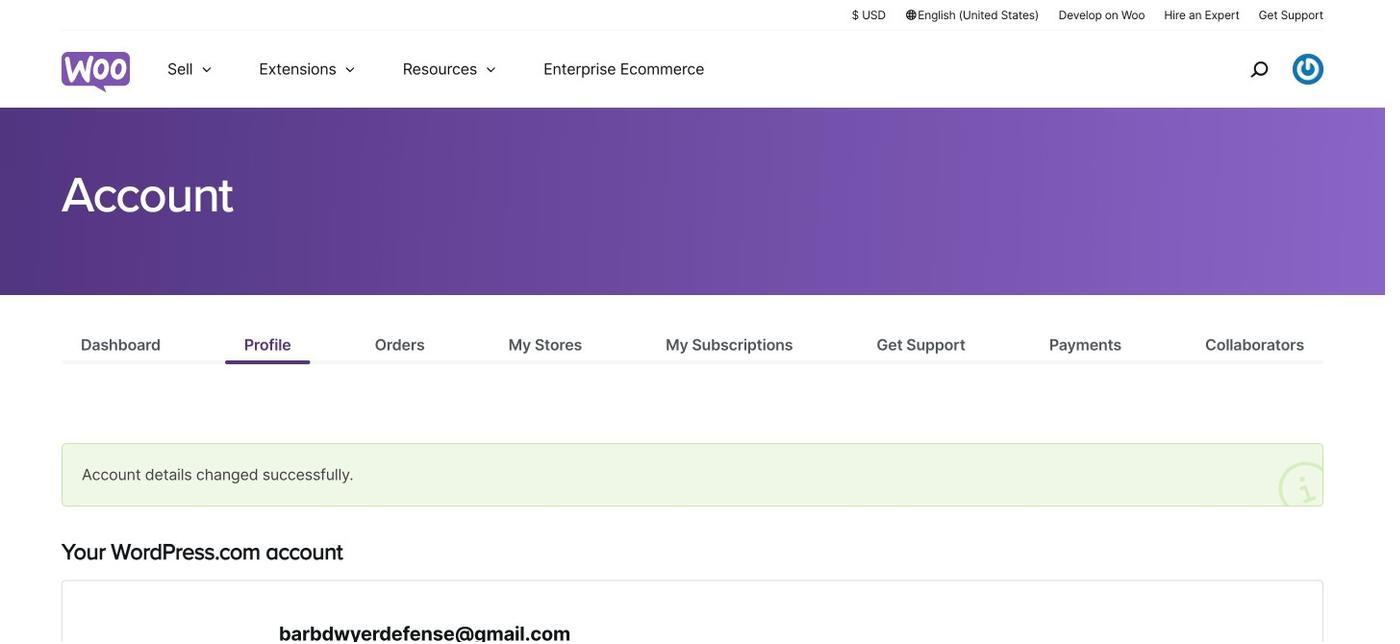 Task type: vqa. For each thing, say whether or not it's contained in the screenshot.
Open account menu image
yes



Task type: locate. For each thing, give the bounding box(es) containing it.
alert
[[62, 444, 1324, 507]]

open account menu image
[[1293, 54, 1324, 85]]



Task type: describe. For each thing, give the bounding box(es) containing it.
search image
[[1244, 54, 1275, 85]]

service navigation menu element
[[1209, 38, 1324, 101]]



